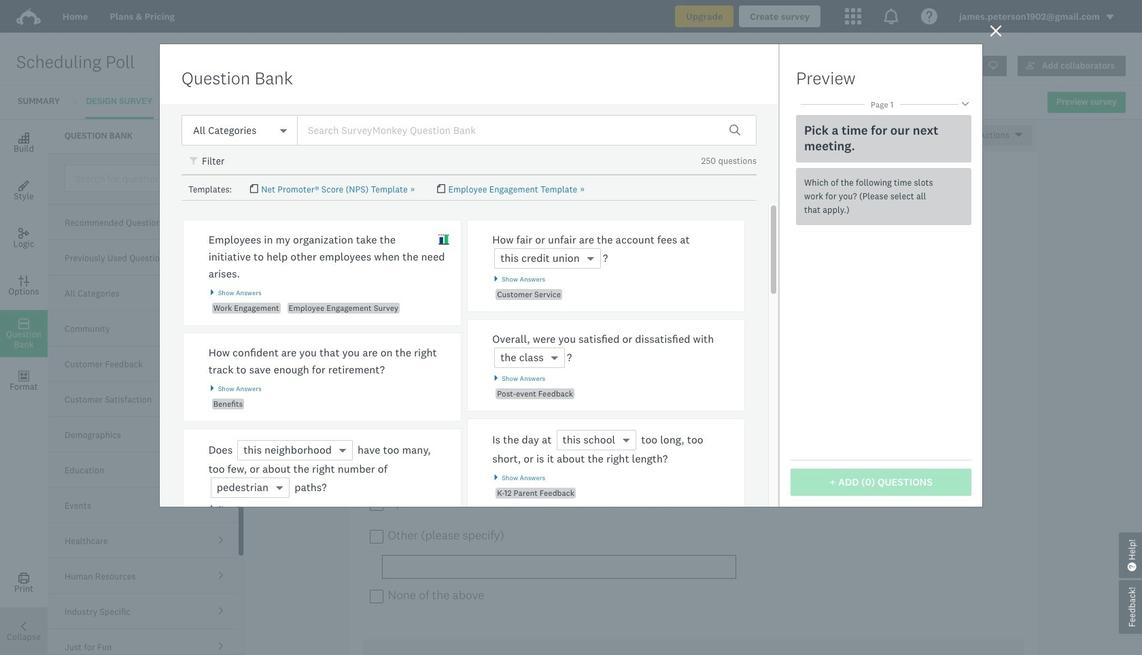 Task type: locate. For each thing, give the bounding box(es) containing it.
products icon image
[[846, 8, 862, 24], [884, 8, 900, 24]]

0 horizontal spatial icon   xjtfe image
[[190, 157, 199, 166]]

1 horizontal spatial icon   xjtfe image
[[438, 234, 450, 246]]

0 horizontal spatial products icon image
[[846, 8, 862, 24]]

help icon image
[[922, 8, 938, 24]]

1 horizontal spatial products icon image
[[884, 8, 900, 24]]

surveymonkey logo image
[[16, 8, 41, 25]]

1 vertical spatial icon   xjtfe image
[[438, 234, 450, 246]]

icon   xjtfe image
[[190, 157, 199, 166], [438, 234, 450, 246]]

1 products icon image from the left
[[846, 8, 862, 24]]

Search for questions text field
[[65, 165, 237, 192]]



Task type: vqa. For each thing, say whether or not it's contained in the screenshot.
Search image
no



Task type: describe. For each thing, give the bounding box(es) containing it.
0 vertical spatial icon   xjtfe image
[[190, 157, 199, 166]]

Search SurveyMonkey Question Bank text field
[[297, 115, 757, 146]]

2 products icon image from the left
[[884, 8, 900, 24]]

Other (please specify) text field
[[382, 555, 736, 579]]



